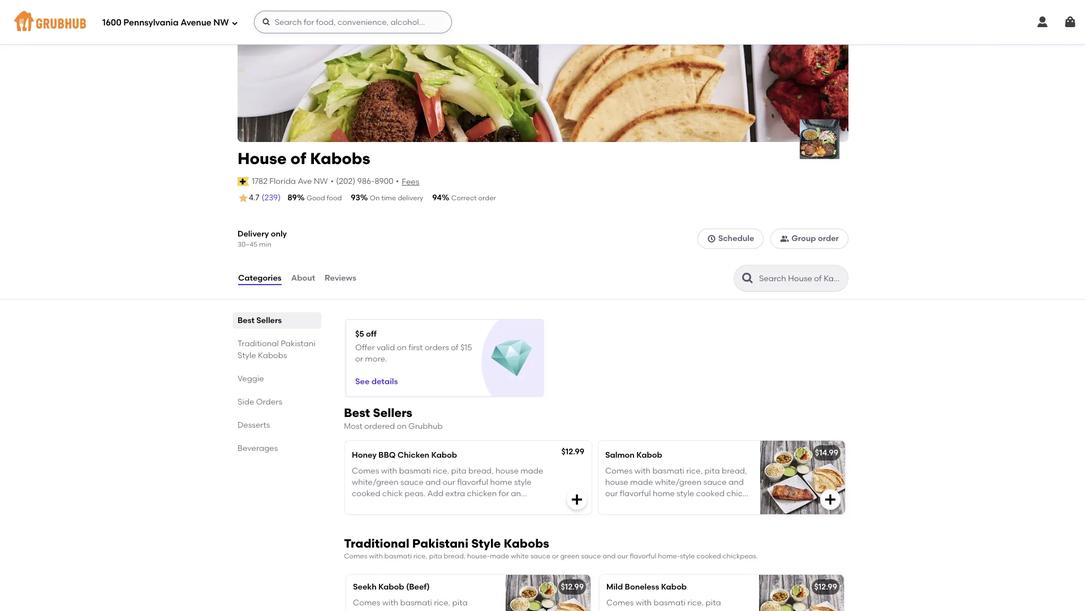 Task type: locate. For each thing, give the bounding box(es) containing it.
1 horizontal spatial white/green
[[655, 478, 702, 487]]

salmon kabob
[[606, 450, 663, 460]]

style for traditional pakistani style kabobs
[[238, 351, 256, 361]]

home for salmon kabob
[[653, 489, 675, 499]]

flavorful up chicken
[[457, 478, 488, 487]]

kabobs up white
[[504, 536, 550, 550]]

order
[[478, 194, 496, 202], [818, 234, 839, 243]]

kabobs inside traditional pakistani style kabobs
[[258, 351, 287, 361]]

flavorful
[[457, 478, 488, 487], [620, 489, 651, 499], [630, 552, 657, 560]]

green
[[561, 552, 580, 560]]

white/green inside comes with basmati rice, pita bread, house made white/green sauce and our flavorful home style cooked chick peas.
[[655, 478, 702, 487]]

bread, inside comes with basmati rice, pita bread, house made white/green sauce and our flavorful home style cooked chick peas. add extra chicken for an additional charge.
[[469, 466, 494, 476]]

1 vertical spatial style
[[472, 536, 501, 550]]

1 vertical spatial or
[[552, 552, 559, 560]]

chick for comes with basmati rice, pita bread, house made white/green sauce and our flavorful home style cooked chick peas. add extra chicken for an additional charge.
[[382, 489, 403, 499]]

peas. down salmon
[[606, 501, 626, 510]]

flavorful inside comes with basmati rice, pita bread, house made white/green sauce and our flavorful home style cooked chick peas.
[[620, 489, 651, 499]]

bread, inside comes with basmati rice, pita bread, house made white/gree
[[607, 610, 632, 611]]

rice, inside comes with basmati rice, pita bread, house made white/green sauce and our flavorful home style cooked chick peas.
[[687, 466, 703, 476]]

0 horizontal spatial home
[[490, 478, 512, 487]]

0 horizontal spatial best
[[238, 316, 255, 326]]

correct
[[452, 194, 477, 202]]

pita inside comes with basmati rice, pita bread, house made white/gree
[[706, 598, 721, 608]]

group order
[[792, 234, 839, 243]]

house up for
[[496, 466, 519, 476]]

0 vertical spatial best
[[238, 316, 255, 326]]

nw inside button
[[314, 176, 328, 186]]

rice, inside comes with basmati rice, pita bread, house made white/gree
[[688, 598, 704, 608]]

1 horizontal spatial house
[[606, 478, 629, 487]]

cooked
[[352, 489, 381, 499], [696, 489, 725, 499], [697, 552, 721, 560]]

1 on from the top
[[397, 343, 407, 353]]

pakistani for traditional pakistani style kabobs comes with basmati rice, pita bread, house-made white sauce or green sauce and our flavorful home-style cooked chickpeas.
[[412, 536, 469, 550]]

pita inside comes with basmati rice, pita bread, house made white/green sauce and our flavorful home style cooked chick peas.
[[705, 466, 720, 476]]

additional
[[352, 501, 391, 510]]

fees
[[402, 177, 420, 187]]

1 vertical spatial pakistani
[[412, 536, 469, 550]]

and inside comes with basmati rice, pita bread, house made white/green sauce and our flavorful home style cooked chick peas.
[[729, 478, 744, 487]]

seekh kabob (beef) image
[[506, 575, 591, 611]]

white/green for bbq
[[352, 478, 399, 487]]

svg image
[[1064, 15, 1078, 29], [262, 18, 271, 27], [707, 234, 716, 244]]

kabobs up the (202)
[[310, 149, 370, 168]]

0 horizontal spatial kabobs
[[258, 351, 287, 361]]

nw
[[214, 17, 229, 28], [314, 176, 328, 186]]

flavorful down salmon kabob
[[620, 489, 651, 499]]

order right group
[[818, 234, 839, 243]]

1 vertical spatial traditional
[[344, 536, 410, 550]]

order for correct order
[[478, 194, 496, 202]]

cooked inside comes with basmati rice, pita bread, house made white/green sauce and our flavorful home style cooked chick peas. add extra chicken for an additional charge.
[[352, 489, 381, 499]]

min
[[259, 240, 272, 248]]

1 vertical spatial our
[[606, 489, 618, 499]]

1782 florida ave nw
[[252, 176, 328, 186]]

offer
[[355, 343, 375, 353]]

made up an
[[521, 466, 544, 476]]

1 vertical spatial flavorful
[[620, 489, 651, 499]]

traditional inside traditional pakistani style kabobs
[[238, 339, 279, 349]]

traditional pakistani style kabobs tab
[[238, 338, 317, 362]]

comes down mild
[[607, 598, 634, 608]]

with up seekh
[[369, 552, 383, 560]]

traditional
[[238, 339, 279, 349], [344, 536, 410, 550]]

pakistani inside traditional pakistani style kabobs comes with basmati rice, pita bread, house-made white sauce or green sauce and our flavorful home-style cooked chickpeas.
[[412, 536, 469, 550]]

2 vertical spatial kabobs
[[504, 536, 550, 550]]

style up "veggie"
[[238, 351, 256, 361]]

basmati inside comes with basmati rice, pita bread, house made white/green sauce and our flavorful home style cooked chick peas. add extra chicken for an additional charge.
[[399, 466, 431, 476]]

1 horizontal spatial chick
[[727, 489, 747, 499]]

flavorful for honey bbq chicken kabob
[[457, 478, 488, 487]]

0 horizontal spatial pakistani
[[281, 339, 316, 349]]

1 horizontal spatial traditional
[[344, 536, 410, 550]]

1 vertical spatial on
[[397, 422, 407, 431]]

0 vertical spatial peas.
[[405, 489, 426, 499]]

cooked inside traditional pakistani style kabobs comes with basmati rice, pita bread, house-made white sauce or green sauce and our flavorful home-style cooked chickpeas.
[[697, 552, 721, 560]]

boneless
[[625, 582, 659, 592]]

chick inside comes with basmati rice, pita bread, house made white/green sauce and our flavorful home style cooked chick peas.
[[727, 489, 747, 499]]

bread, inside traditional pakistani style kabobs comes with basmati rice, pita bread, house-made white sauce or green sauce and our flavorful home-style cooked chickpeas.
[[444, 552, 466, 560]]

comes inside comes with basmati rice, pita bread, house made white/gree
[[607, 598, 634, 608]]

sellers up traditional pakistani style kabobs at the left bottom of the page
[[257, 316, 282, 326]]

nw right avenue
[[214, 17, 229, 28]]

basmati inside comes with basmati rice, pita bread, house made white/gree
[[654, 598, 686, 608]]

best inside best sellers most ordered on grubhub
[[344, 406, 370, 420]]

pakistani up house-
[[412, 536, 469, 550]]

0 vertical spatial traditional
[[238, 339, 279, 349]]

nw inside main navigation navigation
[[214, 17, 229, 28]]

traditional down additional
[[344, 536, 410, 550]]

white/green inside comes with basmati rice, pita bread, house made white/green sauce and our flavorful home style cooked chick peas. add extra chicken for an additional charge.
[[352, 478, 399, 487]]

style inside traditional pakistani style kabobs
[[238, 351, 256, 361]]

peas. inside comes with basmati rice, pita bread, house made white/green sauce and our flavorful home style cooked chick peas. add extra chicken for an additional charge.
[[405, 489, 426, 499]]

best inside tab
[[238, 316, 255, 326]]

made inside comes with basmati rice, pita bread, house made white/green sauce and our flavorful home style cooked chick peas. add extra chicken for an additional charge.
[[521, 466, 544, 476]]

0 horizontal spatial traditional
[[238, 339, 279, 349]]

best up traditional pakistani style kabobs at the left bottom of the page
[[238, 316, 255, 326]]

or left green
[[552, 552, 559, 560]]

svg image
[[1036, 15, 1050, 29], [231, 20, 238, 26], [570, 493, 584, 506], [824, 493, 838, 506]]

2 horizontal spatial kabobs
[[504, 536, 550, 550]]

with inside comes with basmati rice, pita bread, house made white/green sauce and our flavorful home style cooked chick peas.
[[635, 466, 651, 476]]

home inside comes with basmati rice, pita bread, house made white/green sauce and our flavorful home style cooked chick peas. add extra chicken for an additional charge.
[[490, 478, 512, 487]]

1 • from the left
[[331, 176, 334, 186]]

chick inside comes with basmati rice, pita bread, house made white/green sauce and our flavorful home style cooked chick peas. add extra chicken for an additional charge.
[[382, 489, 403, 499]]

0 vertical spatial pakistani
[[281, 339, 316, 349]]

order inside group order button
[[818, 234, 839, 243]]

pita for mild boneless kabob
[[706, 598, 721, 608]]

0 vertical spatial flavorful
[[457, 478, 488, 487]]

• left the (202)
[[331, 176, 334, 186]]

0 horizontal spatial •
[[331, 176, 334, 186]]

our up mild
[[618, 552, 628, 560]]

1 horizontal spatial order
[[818, 234, 839, 243]]

about
[[291, 273, 315, 283]]

sellers inside best sellers most ordered on grubhub
[[373, 406, 413, 420]]

comes for honey
[[352, 466, 379, 476]]

• (202) 986-8900 • fees
[[331, 176, 420, 187]]

time
[[382, 194, 396, 202]]

made for comes with basmati rice, pita bread, house made white/green sauce and our flavorful home style cooked chick peas. add extra chicken for an additional charge.
[[521, 466, 544, 476]]

0 vertical spatial nw
[[214, 17, 229, 28]]

our up extra
[[443, 478, 456, 487]]

sellers inside 'best sellers' tab
[[257, 316, 282, 326]]

on right ordered
[[397, 422, 407, 431]]

2 horizontal spatial svg image
[[1064, 15, 1078, 29]]

2 vertical spatial flavorful
[[630, 552, 657, 560]]

comes inside comes with basmati rice, pita bread, house made white/green sauce and our flavorful home style cooked chick peas. add extra chicken for an additional charge.
[[352, 466, 379, 476]]

bread, inside comes with basmati rice, pita bread, house made white/green sauce and our flavorful home style cooked chick peas.
[[722, 466, 747, 476]]

with inside comes with basmati rice, pita bread, house made white/gree
[[636, 598, 652, 608]]

house of kabobs logo image
[[800, 119, 840, 159]]

rice, for mild boneless kabob
[[688, 598, 704, 608]]

0 horizontal spatial house
[[496, 466, 519, 476]]

on left first
[[397, 343, 407, 353]]

basmati down salmon kabob
[[653, 466, 685, 476]]

1 horizontal spatial peas.
[[606, 501, 626, 510]]

pakistani down 'best sellers' tab
[[281, 339, 316, 349]]

or down offer
[[355, 354, 363, 364]]

basmati for honey bbq chicken kabob
[[399, 466, 431, 476]]

$12.99 for seekh kabob (beef)
[[561, 582, 584, 592]]

made left white
[[490, 552, 510, 560]]

kabobs for traditional pakistani style kabobs comes with basmati rice, pita bread, house-made white sauce or green sauce and our flavorful home-style cooked chickpeas.
[[504, 536, 550, 550]]

home down salmon kabob
[[653, 489, 675, 499]]

our inside comes with basmati rice, pita bread, house made white/green sauce and our flavorful home style cooked chick peas. add extra chicken for an additional charge.
[[443, 478, 456, 487]]

comes for salmon
[[606, 466, 633, 476]]

kabobs
[[310, 149, 370, 168], [258, 351, 287, 361], [504, 536, 550, 550]]

rice, inside comes with basmati rice, pita bread, house made white/green sauce and our flavorful home style cooked chick peas. add extra chicken for an additional charge.
[[433, 466, 449, 476]]

made for comes with basmati rice, pita bread, house made white/green sauce and our flavorful home style cooked chick peas.
[[631, 478, 653, 487]]

1 horizontal spatial pakistani
[[412, 536, 469, 550]]

style inside traditional pakistani style kabobs comes with basmati rice, pita bread, house-made white sauce or green sauce and our flavorful home-style cooked chickpeas.
[[472, 536, 501, 550]]

$12.99 for mild boneless kabob
[[815, 582, 838, 592]]

style inside traditional pakistani style kabobs comes with basmati rice, pita bread, house-made white sauce or green sauce and our flavorful home-style cooked chickpeas.
[[680, 552, 695, 560]]

main navigation navigation
[[0, 0, 1087, 44]]

1 horizontal spatial •
[[396, 176, 399, 186]]

pita inside comes with basmati rice, pita bread, house made white/green sauce and our flavorful home style cooked chick peas. add extra chicken for an additional charge.
[[451, 466, 467, 476]]

1 vertical spatial of
[[451, 343, 459, 353]]

1 vertical spatial kabobs
[[258, 351, 287, 361]]

home up for
[[490, 478, 512, 487]]

only
[[271, 229, 287, 239]]

cooked for comes with basmati rice, pita bread, house made white/green sauce and our flavorful home style cooked chick peas.
[[696, 489, 725, 499]]

1 white/green from the left
[[352, 478, 399, 487]]

with for mild
[[636, 598, 652, 608]]

best up the most
[[344, 406, 370, 420]]

basmati for mild boneless kabob
[[654, 598, 686, 608]]

with inside comes with basmati rice, pita bread, house made white/green sauce and our flavorful home style cooked chick peas. add extra chicken for an additional charge.
[[381, 466, 397, 476]]

honey bbq chicken kabob
[[352, 450, 457, 460]]

of up ave
[[291, 149, 306, 168]]

cooked for comes with basmati rice, pita bread, house made white/green sauce and our flavorful home style cooked chick peas. add extra chicken for an additional charge.
[[352, 489, 381, 499]]

made inside comes with basmati rice, pita bread, house made white/gree
[[659, 610, 682, 611]]

our
[[443, 478, 456, 487], [606, 489, 618, 499], [618, 552, 628, 560]]

delivery
[[398, 194, 423, 202]]

1 vertical spatial style
[[677, 489, 695, 499]]

1 vertical spatial home
[[653, 489, 675, 499]]

peas.
[[405, 489, 426, 499], [606, 501, 626, 510]]

sauce
[[401, 478, 424, 487], [704, 478, 727, 487], [531, 552, 551, 560], [581, 552, 601, 560]]

florida
[[270, 176, 296, 186]]

1 horizontal spatial of
[[451, 343, 459, 353]]

style for comes with basmati rice, pita bread, house made white/green sauce and our flavorful home style cooked chick peas.
[[677, 489, 695, 499]]

0 vertical spatial home
[[490, 478, 512, 487]]

made inside comes with basmati rice, pita bread, house made white/green sauce and our flavorful home style cooked chick peas.
[[631, 478, 653, 487]]

desserts
[[238, 421, 270, 430]]

1 horizontal spatial svg image
[[707, 234, 716, 244]]

1 horizontal spatial nw
[[314, 176, 328, 186]]

sellers for best sellers most ordered on grubhub
[[373, 406, 413, 420]]

2 vertical spatial house
[[634, 610, 657, 611]]

1 chick from the left
[[382, 489, 403, 499]]

more.
[[365, 354, 387, 364]]

0 vertical spatial or
[[355, 354, 363, 364]]

0 vertical spatial order
[[478, 194, 496, 202]]

nw right ave
[[314, 176, 328, 186]]

search icon image
[[741, 272, 755, 285]]

reviews button
[[324, 258, 357, 299]]

1 horizontal spatial and
[[603, 552, 616, 560]]

style inside comes with basmati rice, pita bread, house made white/green sauce and our flavorful home style cooked chick peas. add extra chicken for an additional charge.
[[514, 478, 532, 487]]

sellers
[[257, 316, 282, 326], [373, 406, 413, 420]]

flavorful left home-
[[630, 552, 657, 560]]

home inside comes with basmati rice, pita bread, house made white/green sauce and our flavorful home style cooked chick peas.
[[653, 489, 675, 499]]

flavorful inside comes with basmati rice, pita bread, house made white/green sauce and our flavorful home style cooked chick peas. add extra chicken for an additional charge.
[[457, 478, 488, 487]]

house down mild boneless kabob
[[634, 610, 657, 611]]

kabob up comes with basmati rice, pita bread, house made white/gree
[[661, 582, 687, 592]]

peas. for kabob
[[606, 501, 626, 510]]

sellers up ordered
[[373, 406, 413, 420]]

food
[[327, 194, 342, 202]]

2 chick from the left
[[727, 489, 747, 499]]

sellers for best sellers
[[257, 316, 282, 326]]

style for traditional pakistani style kabobs comes with basmati rice, pita bread, house-made white sauce or green sauce and our flavorful home-style cooked chickpeas.
[[472, 536, 501, 550]]

basmati up seekh kabob (beef)
[[385, 552, 412, 560]]

chicken
[[467, 489, 497, 499]]

1 horizontal spatial or
[[552, 552, 559, 560]]

and for honey bbq chicken kabob
[[426, 478, 441, 487]]

0 horizontal spatial nw
[[214, 17, 229, 28]]

1 vertical spatial best
[[344, 406, 370, 420]]

1 horizontal spatial kabobs
[[310, 149, 370, 168]]

people icon image
[[781, 234, 790, 244]]

our inside comes with basmati rice, pita bread, house made white/green sauce and our flavorful home style cooked chick peas.
[[606, 489, 618, 499]]

0 vertical spatial kabobs
[[310, 149, 370, 168]]

1 horizontal spatial best
[[344, 406, 370, 420]]

with down salmon kabob
[[635, 466, 651, 476]]

0 horizontal spatial chick
[[382, 489, 403, 499]]

986-
[[357, 176, 375, 186]]

side orders
[[238, 397, 282, 407]]

traditional for traditional pakistani style kabobs comes with basmati rice, pita bread, house-made white sauce or green sauce and our flavorful home-style cooked chickpeas.
[[344, 536, 410, 550]]

basmati
[[399, 466, 431, 476], [653, 466, 685, 476], [385, 552, 412, 560], [654, 598, 686, 608]]

1 horizontal spatial home
[[653, 489, 675, 499]]

2 vertical spatial style
[[680, 552, 695, 560]]

with down bbq
[[381, 466, 397, 476]]

comes down honey
[[352, 466, 379, 476]]

0 horizontal spatial style
[[238, 351, 256, 361]]

house for comes with basmati rice, pita bread, house made white/green sauce and our flavorful home style cooked chick peas.
[[606, 478, 629, 487]]

1 vertical spatial nw
[[314, 176, 328, 186]]

home
[[490, 478, 512, 487], [653, 489, 675, 499]]

0 vertical spatial our
[[443, 478, 456, 487]]

2 vertical spatial our
[[618, 552, 628, 560]]

side
[[238, 397, 254, 407]]

style
[[514, 478, 532, 487], [677, 489, 695, 499], [680, 552, 695, 560]]

an
[[511, 489, 521, 499]]

best
[[238, 316, 255, 326], [344, 406, 370, 420]]

2 horizontal spatial house
[[634, 610, 657, 611]]

•
[[331, 176, 334, 186], [396, 176, 399, 186]]

0 vertical spatial house
[[496, 466, 519, 476]]

2 on from the top
[[397, 422, 407, 431]]

sauce inside comes with basmati rice, pita bread, house made white/green sauce and our flavorful home style cooked chick peas. add extra chicken for an additional charge.
[[401, 478, 424, 487]]

of left the $15 at the left of the page
[[451, 343, 459, 353]]

1 horizontal spatial style
[[472, 536, 501, 550]]

orders
[[425, 343, 449, 353]]

comes inside traditional pakistani style kabobs comes with basmati rice, pita bread, house-made white sauce or green sauce and our flavorful home-style cooked chickpeas.
[[344, 552, 368, 560]]

made down mild boneless kabob
[[659, 610, 682, 611]]

1 vertical spatial order
[[818, 234, 839, 243]]

kabob
[[431, 450, 457, 460], [637, 450, 663, 460], [379, 582, 404, 592], [661, 582, 687, 592]]

white/green up additional
[[352, 478, 399, 487]]

cooked inside comes with basmati rice, pita bread, house made white/green sauce and our flavorful home style cooked chick peas.
[[696, 489, 725, 499]]

• left the fees
[[396, 176, 399, 186]]

1 horizontal spatial sellers
[[373, 406, 413, 420]]

promo image
[[491, 338, 533, 379]]

basmati down chicken
[[399, 466, 431, 476]]

house inside comes with basmati rice, pita bread, house made white/green sauce and our flavorful home style cooked chick peas.
[[606, 478, 629, 487]]

pakistani inside traditional pakistani style kabobs
[[281, 339, 316, 349]]

comes down salmon
[[606, 466, 633, 476]]

with down boneless
[[636, 598, 652, 608]]

good food
[[307, 194, 342, 202]]

0 vertical spatial style
[[238, 351, 256, 361]]

style up house-
[[472, 536, 501, 550]]

svg image inside schedule button
[[707, 234, 716, 244]]

basmati inside comes with basmati rice, pita bread, house made white/green sauce and our flavorful home style cooked chick peas.
[[653, 466, 685, 476]]

house inside comes with basmati rice, pita bread, house made white/green sauce and our flavorful home style cooked chick peas. add extra chicken for an additional charge.
[[496, 466, 519, 476]]

0 horizontal spatial order
[[478, 194, 496, 202]]

0 horizontal spatial peas.
[[405, 489, 426, 499]]

kabobs up veggie tab
[[258, 351, 287, 361]]

1 vertical spatial peas.
[[606, 501, 626, 510]]

and
[[426, 478, 441, 487], [729, 478, 744, 487], [603, 552, 616, 560]]

traditional down best sellers
[[238, 339, 279, 349]]

2 white/green from the left
[[655, 478, 702, 487]]

style
[[238, 351, 256, 361], [472, 536, 501, 550]]

on
[[370, 194, 380, 202]]

0 horizontal spatial and
[[426, 478, 441, 487]]

0 vertical spatial sellers
[[257, 316, 282, 326]]

best sellers tab
[[238, 315, 317, 327]]

peas. inside comes with basmati rice, pita bread, house made white/green sauce and our flavorful home style cooked chick peas.
[[606, 501, 626, 510]]

house down salmon
[[606, 478, 629, 487]]

comes up seekh
[[344, 552, 368, 560]]

0 horizontal spatial sellers
[[257, 316, 282, 326]]

2 horizontal spatial and
[[729, 478, 744, 487]]

$12.99
[[562, 447, 585, 456], [561, 582, 584, 592], [815, 582, 838, 592]]

0 horizontal spatial or
[[355, 354, 363, 364]]

and inside comes with basmati rice, pita bread, house made white/green sauce and our flavorful home style cooked chick peas. add extra chicken for an additional charge.
[[426, 478, 441, 487]]

star icon image
[[238, 192, 249, 204]]

our for honey bbq chicken kabob
[[443, 478, 456, 487]]

peas. up charge.
[[405, 489, 426, 499]]

made down salmon kabob
[[631, 478, 653, 487]]

house of kabobs
[[238, 149, 370, 168]]

on inside $5 off offer valid on first orders of $15 or more.
[[397, 343, 407, 353]]

house
[[496, 466, 519, 476], [606, 478, 629, 487], [634, 610, 657, 611]]

good
[[307, 194, 325, 202]]

our down salmon
[[606, 489, 618, 499]]

order right the correct
[[478, 194, 496, 202]]

kabobs inside traditional pakistani style kabobs comes with basmati rice, pita bread, house-made white sauce or green sauce and our flavorful home-style cooked chickpeas.
[[504, 536, 550, 550]]

our for salmon kabob
[[606, 489, 618, 499]]

0 vertical spatial on
[[397, 343, 407, 353]]

nw for 1600 pennsylvania avenue nw
[[214, 17, 229, 28]]

1 vertical spatial sellers
[[373, 406, 413, 420]]

style inside comes with basmati rice, pita bread, house made white/green sauce and our flavorful home style cooked chick peas.
[[677, 489, 695, 499]]

2 • from the left
[[396, 176, 399, 186]]

and for salmon kabob
[[729, 478, 744, 487]]

0 horizontal spatial white/green
[[352, 478, 399, 487]]

basmati down mild boneless kabob
[[654, 598, 686, 608]]

kabob right seekh
[[379, 582, 404, 592]]

0 vertical spatial style
[[514, 478, 532, 487]]

white/green down salmon kabob
[[655, 478, 702, 487]]

traditional inside traditional pakistani style kabobs comes with basmati rice, pita bread, house-made white sauce or green sauce and our flavorful home-style cooked chickpeas.
[[344, 536, 410, 550]]

mild boneless kabob
[[607, 582, 687, 592]]

$5
[[355, 330, 364, 339]]

or
[[355, 354, 363, 364], [552, 552, 559, 560]]

0 vertical spatial of
[[291, 149, 306, 168]]

on inside best sellers most ordered on grubhub
[[397, 422, 407, 431]]

caret left icon image
[[250, 13, 264, 27]]

89
[[288, 193, 297, 203]]

see details button
[[355, 372, 398, 392]]

1 vertical spatial house
[[606, 478, 629, 487]]

house inside comes with basmati rice, pita bread, house made white/gree
[[634, 610, 657, 611]]

with inside traditional pakistani style kabobs comes with basmati rice, pita bread, house-made white sauce or green sauce and our flavorful home-style cooked chickpeas.
[[369, 552, 383, 560]]

bread,
[[469, 466, 494, 476], [722, 466, 747, 476], [444, 552, 466, 560], [607, 610, 632, 611]]

comes inside comes with basmati rice, pita bread, house made white/green sauce and our flavorful home style cooked chick peas.
[[606, 466, 633, 476]]



Task type: vqa. For each thing, say whether or not it's contained in the screenshot.
the Fri on the right top
no



Task type: describe. For each thing, give the bounding box(es) containing it.
avenue
[[181, 17, 212, 28]]

93
[[351, 193, 360, 203]]

mild
[[607, 582, 623, 592]]

bbq
[[379, 450, 396, 460]]

best sellers most ordered on grubhub
[[344, 406, 443, 431]]

1782 florida ave nw button
[[251, 175, 329, 188]]

beverages
[[238, 444, 278, 453]]

made for comes with basmati rice, pita bread, house made white/gree
[[659, 610, 682, 611]]

kabob right salmon
[[637, 450, 663, 460]]

on time delivery
[[370, 194, 423, 202]]

bread, for comes with basmati rice, pita bread, house made white/gree
[[607, 610, 632, 611]]

pita for honey bbq chicken kabob
[[451, 466, 467, 476]]

0 horizontal spatial of
[[291, 149, 306, 168]]

comes with basmati rice, pita bread, house made white/green sauce and our flavorful home style cooked chick peas.
[[606, 466, 747, 510]]

categories button
[[238, 258, 282, 299]]

on for off
[[397, 343, 407, 353]]

8900
[[375, 176, 394, 186]]

and inside traditional pakistani style kabobs comes with basmati rice, pita bread, house-made white sauce or green sauce and our flavorful home-style cooked chickpeas.
[[603, 552, 616, 560]]

schedule button
[[698, 229, 764, 249]]

with for honey
[[381, 466, 397, 476]]

rice, for salmon kabob
[[687, 466, 703, 476]]

basmati inside traditional pakistani style kabobs comes with basmati rice, pita bread, house-made white sauce or green sauce and our flavorful home-style cooked chickpeas.
[[385, 552, 412, 560]]

1600 pennsylvania avenue nw
[[102, 17, 229, 28]]

details
[[372, 377, 398, 386]]

$14.99
[[815, 448, 839, 458]]

reviews
[[325, 273, 356, 283]]

rice, for honey bbq chicken kabob
[[433, 466, 449, 476]]

Search House of Kabobs search field
[[758, 274, 845, 284]]

best for best sellers most ordered on grubhub
[[344, 406, 370, 420]]

veggie tab
[[238, 373, 317, 385]]

group
[[792, 234, 816, 243]]

pakistani for traditional pakistani style kabobs
[[281, 339, 316, 349]]

house-
[[467, 552, 490, 560]]

chickpeas.
[[723, 552, 758, 560]]

our inside traditional pakistani style kabobs comes with basmati rice, pita bread, house-made white sauce or green sauce and our flavorful home-style cooked chickpeas.
[[618, 552, 628, 560]]

salmon kabob image
[[761, 441, 846, 514]]

or inside traditional pakistani style kabobs comes with basmati rice, pita bread, house-made white sauce or green sauce and our flavorful home-style cooked chickpeas.
[[552, 552, 559, 560]]

flavorful for salmon kabob
[[620, 489, 651, 499]]

$5 off offer valid on first orders of $15 or more.
[[355, 330, 472, 364]]

kabob right chicken
[[431, 450, 457, 460]]

traditional pakistani style kabobs
[[238, 339, 316, 361]]

traditional for traditional pakistani style kabobs
[[238, 339, 279, 349]]

extra
[[446, 489, 465, 499]]

on for sellers
[[397, 422, 407, 431]]

bread, for comes with basmati rice, pita bread, house made white/green sauce and our flavorful home style cooked chick peas. add extra chicken for an additional charge.
[[469, 466, 494, 476]]

sauce inside comes with basmati rice, pita bread, house made white/green sauce and our flavorful home style cooked chick peas.
[[704, 478, 727, 487]]

1782
[[252, 176, 268, 186]]

ordered
[[364, 422, 395, 431]]

subscription pass image
[[238, 177, 249, 186]]

seekh
[[353, 582, 377, 592]]

chick for comes with basmati rice, pita bread, house made white/green sauce and our flavorful home style cooked chick peas.
[[727, 489, 747, 499]]

see details
[[355, 377, 398, 386]]

chicken
[[398, 450, 430, 460]]

add
[[428, 489, 444, 499]]

basmati for salmon kabob
[[653, 466, 685, 476]]

group order button
[[771, 229, 849, 249]]

(beef)
[[406, 582, 430, 592]]

categories
[[238, 273, 282, 283]]

most
[[344, 422, 363, 431]]

home for honey bbq chicken kabob
[[490, 478, 512, 487]]

30–45
[[238, 240, 258, 248]]

valid
[[377, 343, 395, 353]]

seekh kabob (beef)
[[353, 582, 430, 592]]

ave
[[298, 176, 312, 186]]

of inside $5 off offer valid on first orders of $15 or more.
[[451, 343, 459, 353]]

correct order
[[452, 194, 496, 202]]

fees button
[[401, 176, 420, 188]]

comes for mild
[[607, 598, 634, 608]]

bread, for comes with basmati rice, pita bread, house made white/green sauce and our flavorful home style cooked chick peas.
[[722, 466, 747, 476]]

house for comes with basmati rice, pita bread, house made white/green sauce and our flavorful home style cooked chick peas. add extra chicken for an additional charge.
[[496, 466, 519, 476]]

white/green for kabob
[[655, 478, 702, 487]]

mild boneless kabob image
[[759, 575, 844, 611]]

see
[[355, 377, 370, 386]]

made inside traditional pakistani style kabobs comes with basmati rice, pita bread, house-made white sauce or green sauce and our flavorful home-style cooked chickpeas.
[[490, 552, 510, 560]]

delivery only 30–45 min
[[238, 229, 287, 248]]

comes with basmati rice, pita bread, house made white/gree
[[607, 598, 738, 611]]

schedule
[[719, 234, 755, 243]]

nw for 1782 florida ave nw
[[314, 176, 328, 186]]

$15
[[461, 343, 472, 353]]

4.7
[[249, 193, 260, 203]]

(202) 986-8900 button
[[336, 176, 394, 187]]

pita inside traditional pakistani style kabobs comes with basmati rice, pita bread, house-made white sauce or green sauce and our flavorful home-style cooked chickpeas.
[[429, 552, 442, 560]]

white
[[511, 552, 529, 560]]

(202)
[[336, 176, 356, 186]]

kabobs for traditional pakistani style kabobs
[[258, 351, 287, 361]]

pennsylvania
[[124, 17, 179, 28]]

best sellers
[[238, 316, 282, 326]]

off
[[366, 330, 377, 339]]

home-
[[658, 552, 680, 560]]

order for group order
[[818, 234, 839, 243]]

for
[[499, 489, 509, 499]]

pita for salmon kabob
[[705, 466, 720, 476]]

about button
[[291, 258, 316, 299]]

flavorful inside traditional pakistani style kabobs comes with basmati rice, pita bread, house-made white sauce or green sauce and our flavorful home-style cooked chickpeas.
[[630, 552, 657, 560]]

delivery
[[238, 229, 269, 239]]

comes with basmati rice, pita bread, house made white/green sauce and our flavorful home style cooked chick peas. add extra chicken for an additional charge.
[[352, 466, 544, 510]]

veggie
[[238, 374, 264, 384]]

orders
[[256, 397, 282, 407]]

best for best sellers
[[238, 316, 255, 326]]

first
[[409, 343, 423, 353]]

1600
[[102, 17, 122, 28]]

style for comes with basmati rice, pita bread, house made white/green sauce and our flavorful home style cooked chick peas. add extra chicken for an additional charge.
[[514, 478, 532, 487]]

traditional pakistani style kabobs comes with basmati rice, pita bread, house-made white sauce or green sauce and our flavorful home-style cooked chickpeas.
[[344, 536, 758, 560]]

grubhub
[[409, 422, 443, 431]]

honey
[[352, 450, 377, 460]]

beverages tab
[[238, 443, 317, 455]]

Search for food, convenience, alcohol... search field
[[254, 11, 452, 33]]

desserts tab
[[238, 420, 317, 431]]

house
[[238, 149, 287, 168]]

house for comes with basmati rice, pita bread, house made white/gree
[[634, 610, 657, 611]]

charge.
[[393, 501, 423, 510]]

peas. for bbq
[[405, 489, 426, 499]]

side orders tab
[[238, 396, 317, 408]]

0 horizontal spatial svg image
[[262, 18, 271, 27]]

rice, inside traditional pakistani style kabobs comes with basmati rice, pita bread, house-made white sauce or green sauce and our flavorful home-style cooked chickpeas.
[[414, 552, 428, 560]]

(239)
[[262, 193, 281, 203]]

salmon
[[606, 450, 635, 460]]

with for salmon
[[635, 466, 651, 476]]

or inside $5 off offer valid on first orders of $15 or more.
[[355, 354, 363, 364]]



